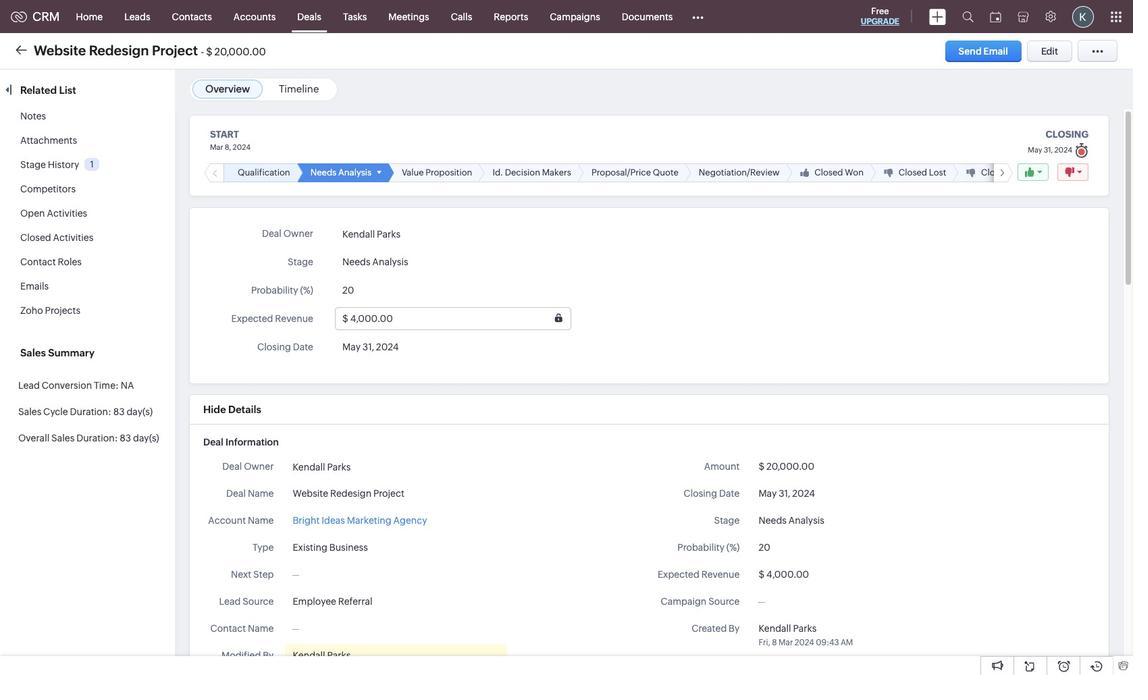 Task type: locate. For each thing, give the bounding box(es) containing it.
by for created by
[[729, 623, 740, 634]]

1
[[90, 159, 94, 169]]

activities up closed activities link
[[47, 208, 87, 219]]

lost for closed lost to competition
[[1012, 168, 1029, 178]]

hide
[[203, 404, 226, 415]]

history
[[48, 159, 79, 170]]

Other Modules field
[[684, 6, 713, 27]]

crm link
[[11, 9, 60, 24]]

1 horizontal spatial owner
[[283, 228, 313, 239]]

83 for sales cycle duration:
[[113, 407, 125, 417]]

name for account name
[[248, 515, 274, 526]]

na
[[121, 380, 134, 391]]

project up the marketing on the bottom left of page
[[373, 488, 404, 499]]

name up "account name" on the bottom left
[[248, 488, 274, 499]]

1 vertical spatial may
[[342, 342, 361, 353]]

0 horizontal spatial lead
[[18, 380, 40, 391]]

mar
[[210, 143, 223, 151], [779, 638, 793, 648]]

lead down next
[[219, 596, 241, 607]]

website down crm
[[34, 42, 86, 58]]

closed for closed lost to competition
[[981, 168, 1010, 178]]

0 vertical spatial may
[[1028, 146, 1042, 154]]

activities for closed activities
[[53, 232, 93, 243]]

redesign
[[89, 42, 149, 58], [330, 488, 371, 499]]

1 vertical spatial name
[[248, 515, 274, 526]]

1 vertical spatial probability
[[678, 542, 725, 553]]

2 horizontal spatial needs
[[759, 515, 787, 526]]

1 horizontal spatial expected revenue
[[658, 569, 740, 580]]

by right the created
[[729, 623, 740, 634]]

name up type
[[248, 515, 274, 526]]

duration: up overall sales duration: 83 day(s)
[[70, 407, 111, 417]]

mar left the '8,'
[[210, 143, 223, 151]]

0 vertical spatial day(s)
[[127, 407, 153, 417]]

83 down na
[[113, 407, 125, 417]]

negotiation/review
[[699, 168, 780, 178]]

closed down the open
[[20, 232, 51, 243]]

deal down deal information
[[222, 461, 242, 472]]

next step
[[231, 569, 274, 580]]

0 vertical spatial name
[[248, 488, 274, 499]]

2 source from the left
[[708, 596, 740, 607]]

duration: down sales cycle duration: 83 day(s)
[[76, 433, 118, 444]]

0 vertical spatial duration:
[[70, 407, 111, 417]]

1 source from the left
[[243, 596, 274, 607]]

1 horizontal spatial by
[[729, 623, 740, 634]]

existing business
[[293, 542, 368, 553]]

1 horizontal spatial lead
[[219, 596, 241, 607]]

website redesign project - $ 20,000.00
[[34, 42, 266, 58]]

crm
[[32, 9, 60, 24]]

0 vertical spatial probability (%)
[[251, 285, 313, 296]]

open
[[20, 208, 45, 219]]

0 vertical spatial 83
[[113, 407, 125, 417]]

1 vertical spatial duration:
[[76, 433, 118, 444]]

kendall parks for website
[[293, 462, 351, 473]]

create menu element
[[921, 0, 954, 33]]

2 vertical spatial needs
[[759, 515, 787, 526]]

0 vertical spatial $  4,000.00
[[342, 313, 393, 324]]

kendall parks for needs
[[342, 229, 400, 240]]

1 vertical spatial (%)
[[727, 542, 740, 553]]

existing
[[293, 542, 327, 553]]

website for website redesign project - $ 20,000.00
[[34, 42, 86, 58]]

source up 'created by'
[[708, 596, 740, 607]]

20,000.00
[[214, 46, 266, 57], [766, 461, 815, 472]]

logo image
[[11, 11, 27, 22]]

free
[[871, 6, 889, 16]]

1 horizontal spatial source
[[708, 596, 740, 607]]

sales summary
[[20, 347, 95, 359]]

1 vertical spatial 20
[[759, 542, 770, 553]]

2 name from the top
[[248, 515, 274, 526]]

closed for closed won
[[815, 168, 843, 178]]

1 horizontal spatial contact
[[210, 623, 246, 634]]

0 horizontal spatial lost
[[929, 168, 946, 178]]

0 vertical spatial deal owner
[[262, 228, 313, 239]]

lost
[[929, 168, 946, 178], [1012, 168, 1029, 178]]

name up modified by
[[248, 623, 274, 634]]

0 vertical spatial project
[[152, 42, 198, 58]]

2 horizontal spatial may
[[1028, 146, 1042, 154]]

website
[[34, 42, 86, 58], [293, 488, 328, 499]]

may
[[1028, 146, 1042, 154], [342, 342, 361, 353], [759, 488, 777, 499]]

contact up emails
[[20, 257, 56, 267]]

1 horizontal spatial analysis
[[372, 257, 408, 267]]

deal owner for stage
[[262, 228, 313, 239]]

closed activities link
[[20, 232, 93, 243]]

0 vertical spatial activities
[[47, 208, 87, 219]]

closing
[[1046, 129, 1089, 140]]

calendar image
[[990, 11, 1001, 22]]

sales left summary
[[20, 347, 46, 359]]

2 vertical spatial stage
[[714, 515, 740, 526]]

0 horizontal spatial revenue
[[275, 313, 313, 324]]

1 horizontal spatial may
[[759, 488, 777, 499]]

name for contact name
[[248, 623, 274, 634]]

0 horizontal spatial $  4,000.00
[[342, 313, 393, 324]]

1 vertical spatial contact
[[210, 623, 246, 634]]

0 horizontal spatial redesign
[[89, 42, 149, 58]]

31,
[[1044, 146, 1053, 154], [363, 342, 374, 353], [779, 488, 790, 499]]

0 horizontal spatial source
[[243, 596, 274, 607]]

2 lost from the left
[[1012, 168, 1029, 178]]

bright ideas marketing agency
[[293, 515, 427, 526]]

profile element
[[1064, 0, 1102, 33]]

0 vertical spatial needs
[[310, 168, 336, 178]]

day(s) for sales cycle duration: 83 day(s)
[[127, 407, 153, 417]]

id.
[[493, 168, 503, 178]]

1 horizontal spatial $  4,000.00
[[759, 569, 809, 580]]

website for website redesign project
[[293, 488, 328, 499]]

1 vertical spatial day(s)
[[133, 433, 159, 444]]

0 horizontal spatial may 31, 2024
[[342, 342, 399, 353]]

0 horizontal spatial 4,000.00
[[350, 313, 393, 324]]

attachments link
[[20, 135, 77, 146]]

0 horizontal spatial contact
[[20, 257, 56, 267]]

source down the step
[[243, 596, 274, 607]]

duration: for sales cycle duration:
[[70, 407, 111, 417]]

1 vertical spatial activities
[[53, 232, 93, 243]]

$
[[206, 46, 212, 57], [342, 313, 348, 324], [759, 461, 765, 472], [759, 569, 765, 580]]

type
[[253, 542, 274, 553]]

closed left won
[[815, 168, 843, 178]]

analysis
[[338, 168, 372, 178], [372, 257, 408, 267], [789, 515, 824, 526]]

2 vertical spatial may
[[759, 488, 777, 499]]

sales for sales cycle duration: 83 day(s)
[[18, 407, 41, 417]]

closed
[[815, 168, 843, 178], [899, 168, 927, 178], [981, 168, 1010, 178], [20, 232, 51, 243]]

0 horizontal spatial closing date
[[257, 342, 313, 353]]

0 vertical spatial kendall parks
[[342, 229, 400, 240]]

1 horizontal spatial project
[[373, 488, 404, 499]]

redesign down leads link
[[89, 42, 149, 58]]

1 horizontal spatial closing
[[684, 488, 717, 499]]

2 vertical spatial needs analysis
[[759, 515, 824, 526]]

search element
[[954, 0, 982, 33]]

send email button
[[945, 40, 1022, 62]]

send email
[[959, 46, 1008, 56]]

edit
[[1041, 46, 1058, 56]]

proposition
[[426, 168, 472, 178]]

deal name
[[226, 488, 274, 499]]

deal down qualification
[[262, 228, 282, 239]]

search image
[[962, 11, 974, 22]]

closed right won
[[899, 168, 927, 178]]

deal owner down qualification
[[262, 228, 313, 239]]

probability (%)
[[251, 285, 313, 296], [678, 542, 740, 553]]

bright ideas marketing agency link
[[293, 514, 427, 528]]

0 vertical spatial analysis
[[338, 168, 372, 178]]

0 horizontal spatial may
[[342, 342, 361, 353]]

1 vertical spatial 31,
[[363, 342, 374, 353]]

activities for open activities
[[47, 208, 87, 219]]

edit button
[[1027, 40, 1072, 62]]

mar right "8" in the right of the page
[[779, 638, 793, 648]]

overall
[[18, 433, 49, 444]]

1 vertical spatial mar
[[779, 638, 793, 648]]

lead left the conversion
[[18, 380, 40, 391]]

2 horizontal spatial 31,
[[1044, 146, 1053, 154]]

0 vertical spatial redesign
[[89, 42, 149, 58]]

closed lost to competition
[[981, 168, 1092, 178]]

zoho
[[20, 305, 43, 316]]

closing date
[[257, 342, 313, 353], [684, 488, 740, 499]]

open activities link
[[20, 208, 87, 219]]

leads link
[[114, 0, 161, 33]]

modified by
[[221, 650, 274, 661]]

sales left the cycle
[[18, 407, 41, 417]]

sales down the cycle
[[51, 433, 74, 444]]

0 vertical spatial contact
[[20, 257, 56, 267]]

contact roles link
[[20, 257, 82, 267]]

by right modified
[[263, 650, 274, 661]]

1 horizontal spatial lost
[[1012, 168, 1029, 178]]

0 vertical spatial owner
[[283, 228, 313, 239]]

0 vertical spatial lead
[[18, 380, 40, 391]]

0 horizontal spatial (%)
[[300, 285, 313, 296]]

deals
[[297, 11, 321, 22]]

website up bright
[[293, 488, 328, 499]]

source for campaign source
[[708, 596, 740, 607]]

calls link
[[440, 0, 483, 33]]

roles
[[58, 257, 82, 267]]

31, inside closing may 31, 2024
[[1044, 146, 1053, 154]]

1 horizontal spatial revenue
[[701, 569, 740, 580]]

2024
[[233, 143, 251, 151], [1054, 146, 1072, 154], [376, 342, 399, 353], [792, 488, 815, 499], [795, 638, 814, 648]]

may 31, 2024
[[342, 342, 399, 353], [759, 488, 815, 499]]

information
[[226, 437, 279, 448]]

day(s) for overall sales duration: 83 day(s)
[[133, 433, 159, 444]]

1 vertical spatial kendall parks
[[293, 462, 351, 473]]

0 vertical spatial (%)
[[300, 285, 313, 296]]

revenue
[[275, 313, 313, 324], [701, 569, 740, 580]]

0 horizontal spatial expected revenue
[[231, 313, 313, 324]]

3 name from the top
[[248, 623, 274, 634]]

project left the -
[[152, 42, 198, 58]]

83
[[113, 407, 125, 417], [120, 433, 131, 444]]

1 horizontal spatial 31,
[[779, 488, 790, 499]]

0 vertical spatial stage
[[20, 159, 46, 170]]

1 horizontal spatial probability
[[678, 542, 725, 553]]

lead
[[18, 380, 40, 391], [219, 596, 241, 607]]

activities up roles
[[53, 232, 93, 243]]

duration:
[[70, 407, 111, 417], [76, 433, 118, 444]]

contact up modified
[[210, 623, 246, 634]]

closed left to
[[981, 168, 1010, 178]]

competitors link
[[20, 184, 76, 194]]

needs
[[310, 168, 336, 178], [342, 257, 370, 267], [759, 515, 787, 526]]

0 vertical spatial 20,000.00
[[214, 46, 266, 57]]

stage history
[[20, 159, 79, 170]]

account name
[[208, 515, 274, 526]]

1 lost from the left
[[929, 168, 946, 178]]

1 horizontal spatial (%)
[[727, 542, 740, 553]]

1 vertical spatial revenue
[[701, 569, 740, 580]]

1 vertical spatial 83
[[120, 433, 131, 444]]

0 vertical spatial date
[[293, 342, 313, 353]]

redesign up bright ideas marketing agency
[[330, 488, 371, 499]]

name for deal name
[[248, 488, 274, 499]]

sales
[[20, 347, 46, 359], [18, 407, 41, 417], [51, 433, 74, 444]]

0 vertical spatial 31,
[[1044, 146, 1053, 154]]

1 name from the top
[[248, 488, 274, 499]]

email
[[984, 46, 1008, 56]]

next
[[231, 569, 251, 580]]

name
[[248, 488, 274, 499], [248, 515, 274, 526], [248, 623, 274, 634]]

deal up "account name" on the bottom left
[[226, 488, 246, 499]]

campaign source
[[661, 596, 740, 607]]

contact
[[20, 257, 56, 267], [210, 623, 246, 634]]

needs analysis
[[310, 168, 372, 178], [342, 257, 408, 267], [759, 515, 824, 526]]

emails
[[20, 281, 49, 292]]

20,000.00 inside website redesign project - $ 20,000.00
[[214, 46, 266, 57]]

sales for sales summary
[[20, 347, 46, 359]]

1 vertical spatial $  4,000.00
[[759, 569, 809, 580]]

0 vertical spatial expected
[[231, 313, 273, 324]]

won
[[845, 168, 864, 178]]

closing
[[257, 342, 291, 353], [684, 488, 717, 499]]

0 horizontal spatial owner
[[244, 461, 274, 472]]

1 vertical spatial 20,000.00
[[766, 461, 815, 472]]

0 vertical spatial sales
[[20, 347, 46, 359]]

step
[[253, 569, 274, 580]]

decision
[[505, 168, 540, 178]]

deal owner down information
[[222, 461, 274, 472]]

0 horizontal spatial mar
[[210, 143, 223, 151]]

83 down sales cycle duration: 83 day(s)
[[120, 433, 131, 444]]

1 vertical spatial needs
[[342, 257, 370, 267]]



Task type: vqa. For each thing, say whether or not it's contained in the screenshot.
the Setup
no



Task type: describe. For each thing, give the bounding box(es) containing it.
mar inside kendall parks fri, 8 mar 2024 09:43 am
[[779, 638, 793, 648]]

1 vertical spatial needs analysis
[[342, 257, 408, 267]]

2 vertical spatial analysis
[[789, 515, 824, 526]]

0 vertical spatial 20
[[342, 285, 354, 296]]

created
[[692, 623, 727, 634]]

1 horizontal spatial probability (%)
[[678, 542, 740, 553]]

project for website redesign project
[[373, 488, 404, 499]]

hide details
[[203, 404, 261, 415]]

profile image
[[1072, 6, 1094, 27]]

stage history link
[[20, 159, 79, 170]]

campaigns link
[[539, 0, 611, 33]]

contacts
[[172, 11, 212, 22]]

accounts link
[[223, 0, 287, 33]]

overall sales duration: 83 day(s)
[[18, 433, 159, 444]]

2 vertical spatial 31,
[[779, 488, 790, 499]]

meetings link
[[378, 0, 440, 33]]

create menu image
[[929, 8, 946, 25]]

redesign for website redesign project
[[330, 488, 371, 499]]

redesign for website redesign project - $ 20,000.00
[[89, 42, 149, 58]]

$ inside website redesign project - $ 20,000.00
[[206, 46, 212, 57]]

details
[[228, 404, 261, 415]]

makers
[[542, 168, 571, 178]]

calls
[[451, 11, 472, 22]]

1 vertical spatial closing
[[684, 488, 717, 499]]

contact for contact roles
[[20, 257, 56, 267]]

closed lost
[[899, 168, 946, 178]]

meetings
[[389, 11, 429, 22]]

deal down hide
[[203, 437, 223, 448]]

83 for overall sales duration:
[[120, 433, 131, 444]]

kendall parks fri, 8 mar 2024 09:43 am
[[759, 623, 853, 648]]

timeline
[[279, 83, 319, 95]]

2 vertical spatial sales
[[51, 433, 74, 444]]

parks inside kendall parks fri, 8 mar 2024 09:43 am
[[793, 623, 817, 634]]

closed won
[[815, 168, 864, 178]]

closed for closed lost
[[899, 168, 927, 178]]

0 horizontal spatial expected
[[231, 313, 273, 324]]

2 horizontal spatial stage
[[714, 515, 740, 526]]

0 vertical spatial needs analysis
[[310, 168, 372, 178]]

0 horizontal spatial needs
[[310, 168, 336, 178]]

qualification
[[238, 168, 290, 178]]

0 horizontal spatial closing
[[257, 342, 291, 353]]

duration: for overall sales duration:
[[76, 433, 118, 444]]

0 vertical spatial 4,000.00
[[350, 313, 393, 324]]

lead source
[[219, 596, 274, 607]]

contact for contact name
[[210, 623, 246, 634]]

kendall inside kendall parks fri, 8 mar 2024 09:43 am
[[759, 623, 791, 634]]

ideas
[[322, 515, 345, 526]]

tasks
[[343, 11, 367, 22]]

id. decision makers
[[493, 168, 571, 178]]

2 vertical spatial kendall parks
[[293, 650, 351, 661]]

mar inside start mar 8, 2024
[[210, 143, 223, 151]]

business
[[329, 542, 368, 553]]

8
[[772, 638, 777, 648]]

2024 inside closing may 31, 2024
[[1054, 146, 1072, 154]]

referral
[[338, 596, 372, 607]]

may inside closing may 31, 2024
[[1028, 146, 1042, 154]]

deal owner for deal name
[[222, 461, 274, 472]]

zoho projects
[[20, 305, 80, 316]]

1 horizontal spatial may 31, 2024
[[759, 488, 815, 499]]

0 horizontal spatial stage
[[20, 159, 46, 170]]

sales cycle duration: 83 day(s)
[[18, 407, 153, 417]]

contact roles
[[20, 257, 82, 267]]

accounts
[[234, 11, 276, 22]]

reports
[[494, 11, 528, 22]]

09:43
[[816, 638, 839, 648]]

lost for closed lost
[[929, 168, 946, 178]]

source for lead source
[[243, 596, 274, 607]]

fri,
[[759, 638, 770, 648]]

agency
[[393, 515, 427, 526]]

competitors
[[20, 184, 76, 194]]

1 vertical spatial expected
[[658, 569, 700, 580]]

proposal/price quote
[[592, 168, 679, 178]]

0 horizontal spatial date
[[293, 342, 313, 353]]

contacts link
[[161, 0, 223, 33]]

campaign
[[661, 596, 707, 607]]

value
[[402, 168, 424, 178]]

deals link
[[287, 0, 332, 33]]

1 vertical spatial expected revenue
[[658, 569, 740, 580]]

start
[[210, 129, 239, 140]]

emails link
[[20, 281, 49, 292]]

0 horizontal spatial analysis
[[338, 168, 372, 178]]

documents
[[622, 11, 673, 22]]

owner for stage
[[283, 228, 313, 239]]

lead for lead source
[[219, 596, 241, 607]]

0 vertical spatial may 31, 2024
[[342, 342, 399, 353]]

closed for closed activities
[[20, 232, 51, 243]]

marketing
[[347, 515, 391, 526]]

1 horizontal spatial 4,000.00
[[766, 569, 809, 580]]

lead conversion time: na
[[18, 380, 134, 391]]

projects
[[45, 305, 80, 316]]

timeline link
[[279, 83, 319, 95]]

website redesign project
[[293, 488, 404, 499]]

created by
[[692, 623, 740, 634]]

lead for lead conversion time: na
[[18, 380, 40, 391]]

owner for deal name
[[244, 461, 274, 472]]

by for modified by
[[263, 650, 274, 661]]

overview
[[205, 83, 250, 95]]

1 horizontal spatial 20,000.00
[[766, 461, 815, 472]]

hide details link
[[203, 404, 261, 415]]

deal information
[[203, 437, 279, 448]]

0 horizontal spatial probability (%)
[[251, 285, 313, 296]]

1 horizontal spatial stage
[[288, 257, 313, 267]]

0 vertical spatial probability
[[251, 285, 298, 296]]

account
[[208, 515, 246, 526]]

cycle
[[43, 407, 68, 417]]

1 horizontal spatial needs
[[342, 257, 370, 267]]

closed activities
[[20, 232, 93, 243]]

8,
[[225, 143, 231, 151]]

employee referral
[[293, 596, 372, 607]]

home link
[[65, 0, 114, 33]]

time:
[[94, 380, 119, 391]]

1 vertical spatial closing date
[[684, 488, 740, 499]]

related list
[[20, 84, 78, 96]]

1 vertical spatial date
[[719, 488, 740, 499]]

1 horizontal spatial 20
[[759, 542, 770, 553]]

project for website redesign project - $ 20,000.00
[[152, 42, 198, 58]]

2024 inside start mar 8, 2024
[[233, 143, 251, 151]]

employee
[[293, 596, 336, 607]]

tasks link
[[332, 0, 378, 33]]

2024 inside kendall parks fri, 8 mar 2024 09:43 am
[[795, 638, 814, 648]]

-
[[201, 46, 204, 57]]

open activities
[[20, 208, 87, 219]]

proposal/price
[[592, 168, 651, 178]]

upgrade
[[861, 17, 900, 26]]

reports link
[[483, 0, 539, 33]]

overview link
[[205, 83, 250, 95]]

bright
[[293, 515, 320, 526]]

zoho projects link
[[20, 305, 80, 316]]

0 vertical spatial revenue
[[275, 313, 313, 324]]



